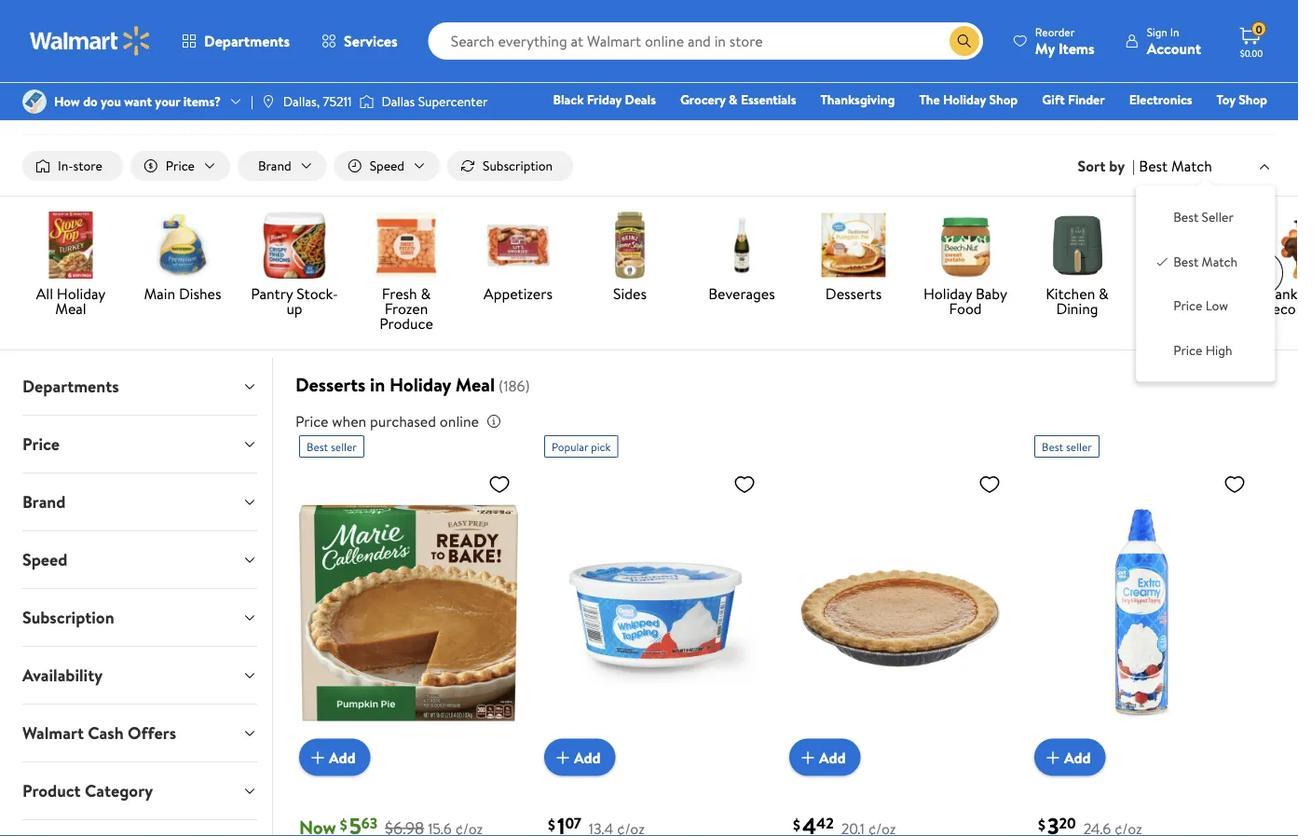 Task type: describe. For each thing, give the bounding box(es) containing it.
frozen
[[385, 298, 428, 319]]

black friday deals link
[[545, 89, 665, 110]]

fashion link
[[977, 116, 1037, 136]]

holiday baby food
[[924, 283, 1007, 319]]

supercenter
[[418, 92, 488, 110]]

dishes
[[179, 283, 221, 304]]

food link
[[22, 50, 51, 69]]

add button for great value frozen whipped topping, 8 oz container (frozen) image
[[544, 739, 616, 776]]

all thanksgiving image
[[37, 212, 104, 279]]

food left holiday meal link
[[235, 50, 264, 69]]

best inside popup button
[[1139, 156, 1168, 176]]

availability tab
[[7, 647, 272, 704]]

popular pick
[[552, 439, 611, 454]]

shop inside toy shop home
[[1239, 90, 1268, 109]]

sort
[[1078, 156, 1106, 176]]

best match inside popup button
[[1139, 156, 1213, 176]]

subscription inside button
[[483, 157, 553, 175]]

do
[[83, 92, 98, 110]]

thanksgiving link
[[812, 89, 904, 110]]

reorder
[[1035, 24, 1075, 40]]

food inside holiday baby food
[[949, 298, 982, 319]]

0 horizontal spatial speed button
[[7, 531, 272, 588]]

1 $ from the left
[[340, 814, 347, 835]]

option group containing best seller
[[1151, 201, 1260, 367]]

thanks link
[[1253, 212, 1298, 320]]

pantry stock- up
[[251, 283, 338, 319]]

gift finder link
[[1034, 89, 1113, 110]]

1 vertical spatial departments button
[[7, 358, 272, 415]]

food left seasonal
[[22, 50, 51, 69]]

account
[[1147, 38, 1201, 58]]

food prep
[[1156, 283, 1223, 304]]

0
[[1256, 21, 1263, 37]]

grocery & essentials
[[680, 90, 796, 109]]

essentials
[[741, 90, 796, 109]]

add to cart image
[[552, 746, 574, 769]]

match inside option group
[[1202, 252, 1238, 271]]

subscription button
[[447, 151, 573, 181]]

pantry stock- up link
[[246, 212, 343, 320]]

appetizers
[[484, 283, 553, 304]]

add button for great value extra creamy dairy whipped topping, 13 oz image
[[1035, 739, 1106, 776]]

holiday inside holiday baby food
[[924, 283, 972, 304]]

0 vertical spatial speed button
[[334, 151, 440, 181]]

brand inside sort and filter section element
[[258, 157, 291, 175]]

0 vertical spatial desserts
[[376, 50, 425, 69]]

add to cart image for marie callender's pumpkin pie, 36 oz (frozen) image
[[307, 746, 329, 769]]

meal inside all holiday meal
[[55, 298, 86, 319]]

add for add to cart icon associated with freshness guaranteed 8 inch pumpkin pie "image"
[[819, 747, 846, 768]]

offers
[[128, 721, 176, 745]]

0 vertical spatial departments button
[[166, 19, 306, 63]]

sort by |
[[1078, 156, 1136, 176]]

kitchen & dining
[[1046, 283, 1109, 319]]

add for add to cart icon for great value extra creamy dairy whipped topping, 13 oz image
[[1064, 747, 1091, 768]]

main dishes
[[144, 283, 221, 304]]

75211
[[323, 92, 352, 110]]

walmart+ link
[[1204, 116, 1276, 136]]

0 vertical spatial desserts link
[[376, 50, 425, 69]]

brand tab
[[7, 474, 272, 530]]

 image for dallas, 75211
[[261, 94, 276, 109]]

add to cart image for freshness guaranteed 8 inch pumpkin pie "image"
[[797, 746, 819, 769]]

1 horizontal spatial departments
[[204, 31, 290, 51]]

thanksgiving pantry stock-up image
[[261, 212, 328, 279]]

desserts in holiday meal (186)
[[295, 372, 530, 398]]

freshness guaranteed 8 inch pumpkin pie image
[[789, 465, 1008, 761]]

thanksgiving
[[821, 90, 895, 109]]

thanksgiving main dishes image
[[149, 212, 216, 279]]

items?
[[183, 92, 221, 110]]

0 vertical spatial grocery
[[123, 50, 169, 69]]

 image for dallas supercenter
[[359, 92, 374, 111]]

friday
[[587, 90, 622, 109]]

gift finder
[[1042, 90, 1105, 109]]

in-store button
[[22, 151, 123, 181]]

best seller for great value extra creamy dairy whipped topping, 13 oz image
[[1042, 439, 1092, 454]]

best match inside option group
[[1174, 252, 1238, 271]]

0 vertical spatial meal
[[329, 50, 356, 69]]

deals
[[625, 90, 656, 109]]

beverages link
[[693, 212, 790, 305]]

sign in account
[[1147, 24, 1201, 58]]

seller for marie callender's pumpkin pie, 36 oz (frozen) image
[[331, 439, 357, 454]]

holiday up items?
[[189, 50, 232, 69]]

items
[[1059, 38, 1095, 58]]

product
[[22, 779, 81, 803]]

category
[[85, 779, 153, 803]]

0 vertical spatial price button
[[130, 151, 230, 181]]

thanksgiving desserts image
[[820, 212, 887, 279]]

food prep image
[[1156, 212, 1223, 279]]

departments inside tab
[[22, 375, 119, 398]]

main
[[144, 283, 175, 304]]

services button
[[306, 19, 413, 63]]

best seller
[[1174, 208, 1234, 226]]

great value frozen whipped topping, 8 oz container (frozen) image
[[544, 465, 763, 761]]

produce
[[379, 313, 433, 334]]

subscription button
[[7, 589, 272, 646]]

product category tab
[[7, 763, 272, 819]]

(186)
[[499, 376, 530, 396]]

holiday inside all holiday meal
[[57, 283, 106, 304]]

fashion
[[985, 117, 1029, 135]]

1 horizontal spatial grocery
[[680, 90, 726, 109]]

next slide for chipmodulewithimages list image
[[1239, 251, 1283, 296]]

you
[[101, 92, 121, 110]]

desserts for desserts
[[826, 283, 882, 304]]

one debit link
[[1116, 116, 1196, 136]]

walmart+
[[1212, 117, 1268, 135]]

dining
[[1056, 298, 1098, 319]]

fresh
[[382, 283, 417, 304]]

thanksgiving appetizers image
[[485, 212, 552, 279]]

the
[[919, 90, 940, 109]]

speed inside tab
[[22, 548, 67, 571]]

high
[[1206, 341, 1233, 359]]

home link
[[919, 116, 970, 136]]

holiday up dallas,
[[283, 50, 326, 69]]

toy shop home
[[927, 90, 1268, 135]]

42
[[817, 813, 834, 834]]

availability button
[[7, 647, 272, 704]]

black
[[553, 90, 584, 109]]

home
[[927, 117, 961, 135]]

the holiday shop
[[919, 90, 1018, 109]]

online
[[440, 411, 479, 432]]

speed inside sort and filter section element
[[370, 157, 405, 175]]

4 / from the left
[[364, 50, 369, 69]]

all holiday meal link
[[22, 212, 119, 320]]

$ for 20
[[1038, 814, 1046, 835]]

one debit
[[1125, 117, 1188, 135]]

finder
[[1068, 90, 1105, 109]]

$ for 07
[[548, 814, 555, 835]]

1 shop from the left
[[989, 90, 1018, 109]]



Task type: locate. For each thing, give the bounding box(es) containing it.
2 horizontal spatial add to cart image
[[1042, 746, 1064, 769]]

seller
[[1202, 208, 1234, 226]]

shop up fashion link
[[989, 90, 1018, 109]]

match up 'prep' on the right top
[[1202, 252, 1238, 271]]

price for price when purchased online
[[295, 411, 329, 432]]

departments button up items?
[[166, 19, 306, 63]]

0 horizontal spatial speed
[[22, 548, 67, 571]]

0 horizontal spatial shop
[[989, 90, 1018, 109]]

1 horizontal spatial seller
[[1066, 439, 1092, 454]]

1 horizontal spatial desserts
[[376, 50, 425, 69]]

baby
[[976, 283, 1007, 304]]

2 shop from the left
[[1239, 90, 1268, 109]]

match down debit
[[1172, 156, 1213, 176]]

07
[[565, 813, 581, 834]]

1 horizontal spatial meal
[[329, 50, 356, 69]]

brand inside brand tab
[[22, 490, 66, 514]]

ad disclaimer and feedback for skylinedisplayad image
[[1261, 97, 1276, 112]]

search icon image
[[957, 34, 972, 48]]

one
[[1125, 117, 1153, 135]]

0 vertical spatial departments
[[204, 31, 290, 51]]

black friday deals
[[553, 90, 656, 109]]

1 vertical spatial |
[[1133, 156, 1136, 176]]

0 horizontal spatial desserts
[[295, 372, 366, 398]]

2 vertical spatial desserts
[[295, 372, 366, 398]]

1 horizontal spatial speed
[[370, 157, 405, 175]]

meal left (186)
[[456, 372, 495, 398]]

3 add to cart image from the left
[[1042, 746, 1064, 769]]

registry
[[1053, 117, 1101, 135]]

1 best seller from the left
[[307, 439, 357, 454]]

1 horizontal spatial subscription
[[483, 157, 553, 175]]

1 horizontal spatial |
[[1133, 156, 1136, 176]]

prep
[[1192, 283, 1223, 304]]

electronics link
[[1121, 89, 1201, 110]]

sign in to add to favorites list, great value extra creamy dairy whipped topping, 13 oz image
[[1224, 473, 1246, 496]]

sign in to add to favorites list, freshness guaranteed 8 inch pumpkin pie image
[[979, 473, 1001, 496]]

1 / from the left
[[59, 50, 63, 69]]

marie callender's pumpkin pie, 36 oz (frozen) image
[[299, 465, 518, 761]]

purchased
[[370, 411, 436, 432]]

2 add button from the left
[[544, 739, 616, 776]]

$0.00
[[1240, 47, 1263, 59]]

best seller for marie callender's pumpkin pie, 36 oz (frozen) image
[[307, 439, 357, 454]]

| inside sort and filter section element
[[1133, 156, 1136, 176]]

your
[[155, 92, 180, 110]]

2 add to cart image from the left
[[797, 746, 819, 769]]

all
[[36, 283, 53, 304]]

speed tab
[[7, 531, 272, 588]]

1 vertical spatial departments
[[22, 375, 119, 398]]

how
[[54, 92, 80, 110]]

subscription tab
[[7, 589, 272, 646]]

0 horizontal spatial grocery
[[123, 50, 169, 69]]

Search search field
[[428, 22, 983, 60]]

add
[[329, 747, 356, 768], [574, 747, 601, 768], [819, 747, 846, 768], [1064, 747, 1091, 768]]

departments down all holiday meal
[[22, 375, 119, 398]]

legal information image
[[486, 414, 501, 429]]

 image left dallas,
[[261, 94, 276, 109]]

63
[[361, 813, 378, 834]]

add to cart image for great value extra creamy dairy whipped topping, 13 oz image
[[1042, 746, 1064, 769]]

how do you want your items?
[[54, 92, 221, 110]]

holiday left the baby
[[924, 283, 972, 304]]

great value extra creamy dairy whipped topping, 13 oz image
[[1035, 465, 1254, 761]]

pick
[[591, 439, 611, 454]]

1 horizontal spatial  image
[[359, 92, 374, 111]]

1 vertical spatial desserts
[[826, 283, 882, 304]]

departments up items?
[[204, 31, 290, 51]]

/ up your
[[177, 50, 182, 69]]

1 horizontal spatial brand
[[258, 157, 291, 175]]

add button up 20 at the right of page
[[1035, 739, 1106, 776]]

want
[[124, 92, 152, 110]]

& inside fresh & frozen produce
[[421, 283, 431, 304]]

& right fresh
[[421, 283, 431, 304]]

1 vertical spatial meal
[[55, 298, 86, 319]]

by
[[1109, 156, 1125, 176]]

subscription up the availability
[[22, 606, 114, 629]]

product category
[[22, 779, 153, 803]]

match inside popup button
[[1172, 156, 1213, 176]]

price for price low
[[1174, 297, 1203, 315]]

subscription
[[483, 157, 553, 175], [22, 606, 114, 629]]

food left 'prep' on the right top
[[1156, 283, 1189, 304]]

add to cart image
[[307, 746, 329, 769], [797, 746, 819, 769], [1042, 746, 1064, 769]]

meal right 'all'
[[55, 298, 86, 319]]

dallas,
[[283, 92, 320, 110]]

walmart cash offers
[[22, 721, 176, 745]]

& for essentials
[[729, 90, 738, 109]]

brand button down dallas,
[[238, 151, 327, 181]]

| right by
[[1133, 156, 1136, 176]]

| down holiday food link
[[251, 92, 253, 110]]

speed button down dallas
[[334, 151, 440, 181]]

walmart cash offers button
[[7, 705, 272, 762]]

price
[[166, 157, 195, 175], [1174, 297, 1203, 315], [1174, 341, 1203, 359], [295, 411, 329, 432], [22, 433, 60, 456]]

kitchen & dining image
[[1044, 212, 1111, 279]]

thanksgiving fresh & frozen produce image
[[373, 212, 440, 279]]

best match up 'prep' on the right top
[[1174, 252, 1238, 271]]

best match button
[[1136, 154, 1276, 178]]

0 horizontal spatial desserts link
[[376, 50, 425, 69]]

holiday
[[189, 50, 232, 69], [283, 50, 326, 69], [943, 90, 986, 109], [57, 283, 106, 304], [924, 283, 972, 304], [390, 372, 451, 398]]

holiday baby food image
[[932, 212, 999, 279]]

price high
[[1174, 341, 1233, 359]]

availability
[[22, 664, 103, 687]]

brand button inside sort and filter section element
[[238, 151, 327, 181]]

desserts down thanksgiving desserts image
[[826, 283, 882, 304]]

price inside sort and filter section element
[[166, 157, 195, 175]]

|
[[251, 92, 253, 110], [1133, 156, 1136, 176]]

shop right the toy
[[1239, 90, 1268, 109]]

1 seller from the left
[[331, 439, 357, 454]]

add button for marie callender's pumpkin pie, 36 oz (frozen) image
[[299, 739, 371, 776]]

1 add from the left
[[329, 747, 356, 768]]

up
[[287, 298, 303, 319]]

speed button up subscription dropdown button
[[7, 531, 272, 588]]

walmart image
[[30, 26, 151, 56]]

add button up the 42
[[789, 739, 861, 776]]

add button up 07 at the left bottom of the page
[[544, 739, 616, 776]]

0 vertical spatial best match
[[1139, 156, 1213, 176]]

price button
[[130, 151, 230, 181], [7, 416, 272, 473]]

grocery down walmart site-wide search field
[[680, 90, 726, 109]]

0 vertical spatial brand
[[258, 157, 291, 175]]

2 horizontal spatial meal
[[456, 372, 495, 398]]

2 seller from the left
[[1066, 439, 1092, 454]]

1 vertical spatial brand
[[22, 490, 66, 514]]

/ right holiday meal link
[[364, 50, 369, 69]]

$ left 63
[[340, 814, 347, 835]]

2 horizontal spatial &
[[1099, 283, 1109, 304]]

0 horizontal spatial &
[[421, 283, 431, 304]]

desserts up dallas
[[376, 50, 425, 69]]

add button up 63
[[299, 739, 371, 776]]

& left essentials
[[729, 90, 738, 109]]

 image
[[22, 89, 47, 114]]

fresh & frozen produce link
[[358, 212, 455, 335]]

add for add to cart image
[[574, 747, 601, 768]]

$ for 42
[[793, 814, 801, 835]]

0 vertical spatial |
[[251, 92, 253, 110]]

add button
[[299, 739, 371, 776], [544, 739, 616, 776], [789, 739, 861, 776], [1035, 739, 1106, 776]]

Walmart Site-Wide search field
[[428, 22, 983, 60]]

2 horizontal spatial desserts
[[826, 283, 882, 304]]

 image
[[359, 92, 374, 111], [261, 94, 276, 109]]

/ left holiday meal link
[[271, 50, 276, 69]]

sides link
[[582, 212, 679, 305]]

& inside kitchen & dining
[[1099, 283, 1109, 304]]

3 / from the left
[[271, 50, 276, 69]]

speed
[[370, 157, 405, 175], [22, 548, 67, 571]]

0 horizontal spatial departments
[[22, 375, 119, 398]]

add button for freshness guaranteed 8 inch pumpkin pie "image"
[[789, 739, 861, 776]]

registry link
[[1045, 116, 1109, 136]]

2 / from the left
[[177, 50, 182, 69]]

1 vertical spatial speed button
[[7, 531, 272, 588]]

price button down your
[[130, 151, 230, 181]]

/ right food link
[[59, 50, 63, 69]]

walmart cash offers tab
[[7, 705, 272, 762]]

departments
[[204, 31, 290, 51], [22, 375, 119, 398]]

sign in to add to favorites list, marie callender's pumpkin pie, 36 oz (frozen) image
[[488, 473, 511, 496]]

option group
[[1151, 201, 1260, 367]]

Best Match radio
[[1155, 252, 1170, 267]]

0 horizontal spatial |
[[251, 92, 253, 110]]

services
[[344, 31, 398, 51]]

1 vertical spatial subscription
[[22, 606, 114, 629]]

sign in to add to favorites list, great value frozen whipped topping, 8 oz container (frozen) image
[[734, 473, 756, 496]]

thanksgiving sides image
[[597, 212, 664, 279]]

low
[[1206, 297, 1228, 315]]

0 horizontal spatial brand
[[22, 490, 66, 514]]

store
[[73, 157, 102, 175]]

1 vertical spatial desserts link
[[805, 212, 902, 305]]

0 vertical spatial brand button
[[238, 151, 327, 181]]

seasonal
[[71, 50, 120, 69]]

20
[[1059, 813, 1076, 834]]

0 horizontal spatial meal
[[55, 298, 86, 319]]

holiday baby food link
[[917, 212, 1014, 320]]

add for add to cart icon corresponding to marie callender's pumpkin pie, 36 oz (frozen) image
[[329, 747, 356, 768]]

4 add from the left
[[1064, 747, 1091, 768]]

main dishes link
[[134, 212, 231, 305]]

brand
[[258, 157, 291, 175], [22, 490, 66, 514]]

$ left 07 at the left bottom of the page
[[548, 814, 555, 835]]

desserts
[[376, 50, 425, 69], [826, 283, 882, 304], [295, 372, 366, 398]]

dallas
[[382, 92, 415, 110]]

price tab
[[7, 416, 272, 473]]

holiday food link
[[189, 50, 264, 69]]

thanksgiving beverages image
[[708, 212, 775, 279]]

1 add button from the left
[[299, 739, 371, 776]]

1 horizontal spatial speed button
[[334, 151, 440, 181]]

holiday meal link
[[283, 50, 356, 69]]

1 add to cart image from the left
[[307, 746, 329, 769]]

2 add from the left
[[574, 747, 601, 768]]

tab
[[7, 820, 272, 836]]

$ left the 42
[[793, 814, 801, 835]]

best seller
[[307, 439, 357, 454], [1042, 439, 1092, 454]]

& right dining
[[1099, 283, 1109, 304]]

kitchen & dining link
[[1029, 212, 1126, 320]]

sponsored
[[1206, 96, 1257, 112]]

price for price high
[[1174, 341, 1203, 359]]

1 horizontal spatial &
[[729, 90, 738, 109]]

departments tab
[[7, 358, 272, 415]]

subscription up the thanksgiving appetizers image
[[483, 157, 553, 175]]

in
[[1170, 24, 1179, 40]]

& for frozen
[[421, 283, 431, 304]]

dallas supercenter
[[382, 92, 488, 110]]

3 add from the left
[[819, 747, 846, 768]]

departments button up price tab at the left of the page
[[7, 358, 272, 415]]

in-
[[58, 157, 73, 175]]

grocery up want
[[123, 50, 169, 69]]

0 vertical spatial match
[[1172, 156, 1213, 176]]

beverages
[[709, 283, 775, 304]]

1 horizontal spatial desserts link
[[805, 212, 902, 305]]

price low
[[1174, 297, 1228, 315]]

seasonal grocery link
[[71, 50, 169, 69]]

1 vertical spatial grocery
[[680, 90, 726, 109]]

0 horizontal spatial subscription
[[22, 606, 114, 629]]

2 best seller from the left
[[1042, 439, 1092, 454]]

food down holiday baby food image
[[949, 298, 982, 319]]

seller for great value extra creamy dairy whipped topping, 13 oz image
[[1066, 439, 1092, 454]]

1 vertical spatial brand button
[[7, 474, 272, 530]]

cash
[[88, 721, 124, 745]]

thanksgiving decorations image
[[1268, 212, 1298, 279]]

best match down debit
[[1139, 156, 1213, 176]]

speed button
[[334, 151, 440, 181], [7, 531, 272, 588]]

0 horizontal spatial best seller
[[307, 439, 357, 454]]

3 $ from the left
[[793, 814, 801, 835]]

1 horizontal spatial shop
[[1239, 90, 1268, 109]]

all holiday meal
[[36, 283, 106, 319]]

subscription inside dropdown button
[[22, 606, 114, 629]]

brand button down price tab at the left of the page
[[7, 474, 272, 530]]

0 vertical spatial speed
[[370, 157, 405, 175]]

sides
[[613, 283, 647, 304]]

desserts up when at the left
[[295, 372, 366, 398]]

$ left 20 at the right of page
[[1038, 814, 1046, 835]]

holiday up home link
[[943, 90, 986, 109]]

0 horizontal spatial  image
[[261, 94, 276, 109]]

1 vertical spatial match
[[1202, 252, 1238, 271]]

reorder my items
[[1035, 24, 1095, 58]]

2 vertical spatial meal
[[456, 372, 495, 398]]

4 add button from the left
[[1035, 739, 1106, 776]]

& for dining
[[1099, 283, 1109, 304]]

price inside tab
[[22, 433, 60, 456]]

stock-
[[297, 283, 338, 304]]

sign
[[1147, 24, 1168, 40]]

3 add button from the left
[[789, 739, 861, 776]]

electronics
[[1129, 90, 1193, 109]]

the holiday shop link
[[911, 89, 1026, 110]]

1 vertical spatial price button
[[7, 416, 272, 473]]

holiday right 'all'
[[57, 283, 106, 304]]

1 vertical spatial speed
[[22, 548, 67, 571]]

meal up 75211
[[329, 50, 356, 69]]

popular
[[552, 439, 588, 454]]

0 horizontal spatial seller
[[331, 439, 357, 454]]

meal
[[329, 50, 356, 69], [55, 298, 86, 319], [456, 372, 495, 398]]

2 $ from the left
[[548, 814, 555, 835]]

0 horizontal spatial add to cart image
[[307, 746, 329, 769]]

1 horizontal spatial best seller
[[1042, 439, 1092, 454]]

0 vertical spatial subscription
[[483, 157, 553, 175]]

grocery & essentials link
[[672, 89, 805, 110]]

 image right 75211
[[359, 92, 374, 111]]

1 horizontal spatial add to cart image
[[797, 746, 819, 769]]

food / seasonal grocery / holiday food / holiday meal / desserts
[[22, 50, 425, 69]]

4 $ from the left
[[1038, 814, 1046, 835]]

holiday up purchased
[[390, 372, 451, 398]]

desserts for desserts in holiday meal (186)
[[295, 372, 366, 398]]

1 vertical spatial best match
[[1174, 252, 1238, 271]]

sort and filter section element
[[0, 136, 1298, 196]]

kitchen
[[1046, 283, 1095, 304]]

gift
[[1042, 90, 1065, 109]]

price button down departments tab
[[7, 416, 272, 473]]



Task type: vqa. For each thing, say whether or not it's contained in the screenshot.
Friday
yes



